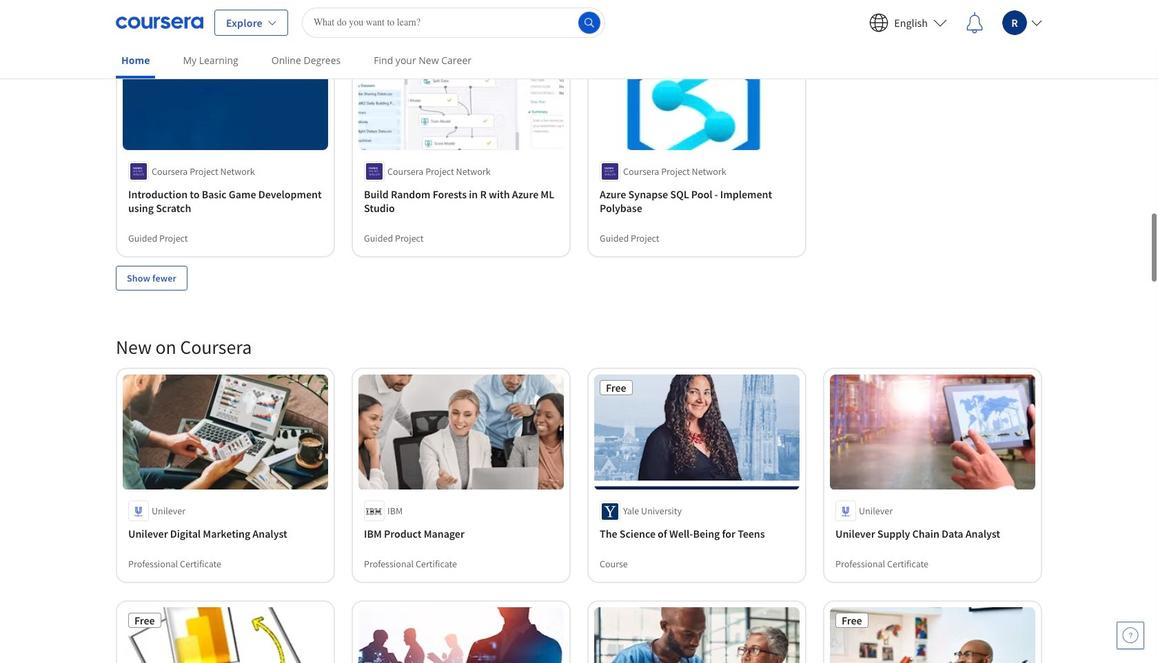 Task type: vqa. For each thing, say whether or not it's contained in the screenshot.
What do you want to learn? text field
yes



Task type: locate. For each thing, give the bounding box(es) containing it.
What do you want to learn? text field
[[302, 7, 605, 38]]

coursera image
[[116, 11, 203, 33]]

help center image
[[1122, 628, 1139, 645]]

None search field
[[302, 7, 605, 38]]



Task type: describe. For each thing, give the bounding box(es) containing it.
new on coursera collection element
[[108, 313, 1051, 664]]

learn a new skill in 2 hours collection element
[[108, 0, 1051, 313]]



